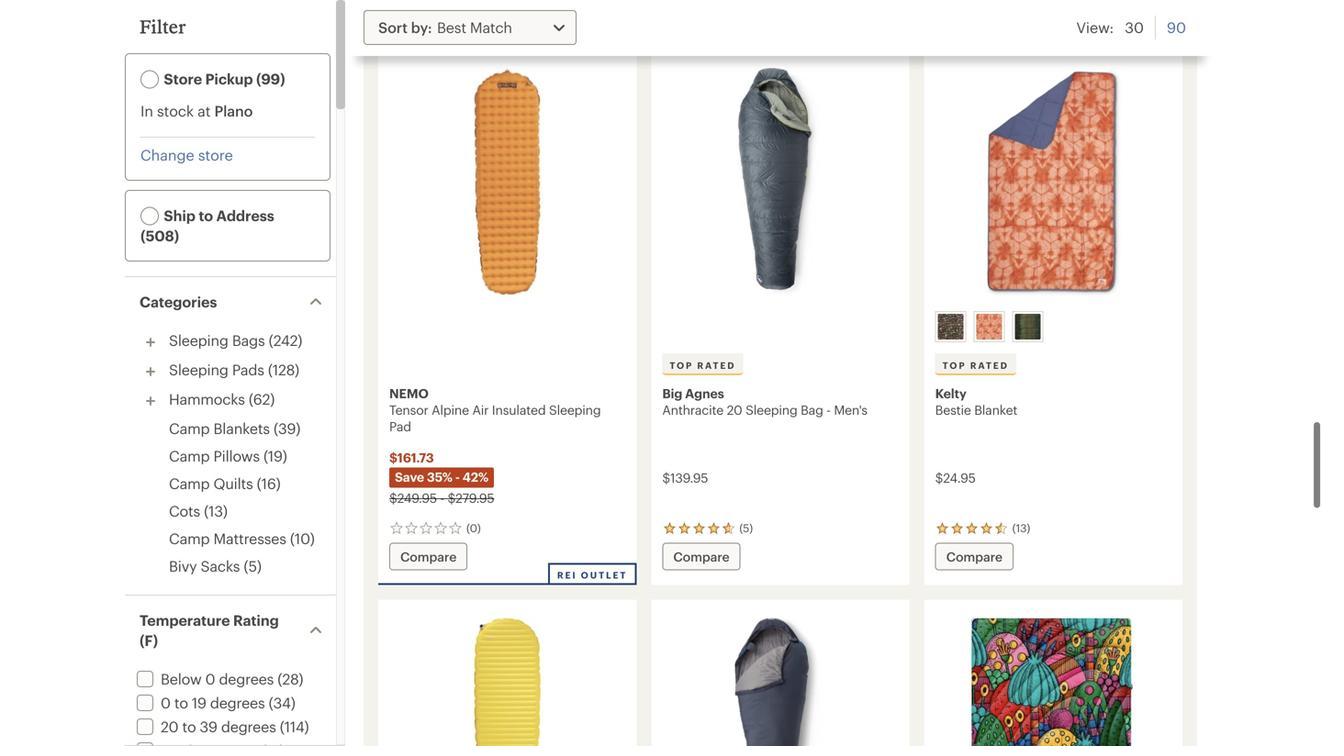 Task type: locate. For each thing, give the bounding box(es) containing it.
1 horizontal spatial top
[[943, 360, 967, 371]]

- inside the big agnes anthracite 20 sleeping bag - men's
[[827, 403, 831, 417]]

compare down $139.95
[[674, 550, 730, 564]]

(39)
[[274, 420, 301, 437]]

compare down $24.95
[[947, 550, 1003, 564]]

(13)
[[204, 503, 228, 520], [1013, 522, 1031, 535]]

1 vertical spatial -
[[455, 470, 460, 484]]

top
[[670, 360, 694, 371], [943, 360, 967, 371]]

below
[[161, 671, 202, 688]]

big agnes anthracite 20 sleeping bag - men's 0 image
[[662, 61, 899, 304]]

degrees right 39
[[221, 719, 276, 736]]

bivy sacks (5)
[[169, 558, 262, 575]]

- right bag at the bottom right of the page
[[827, 403, 831, 417]]

1 horizontal spatial (5)
[[740, 522, 753, 535]]

below 0 degrees link
[[133, 671, 274, 688]]

compare button down $24.95
[[936, 543, 1014, 571]]

view:
[[1077, 19, 1114, 36]]

hammocks link
[[169, 391, 245, 408]]

$161.73
[[389, 450, 434, 465]]

hammocks
[[169, 391, 245, 408]]

camp up camp quilts link
[[169, 448, 210, 465]]

to left the 19
[[174, 695, 188, 712]]

camp
[[169, 420, 210, 437], [169, 448, 210, 465], [169, 475, 210, 492], [169, 530, 210, 547]]

1 horizontal spatial compare button
[[662, 543, 741, 571]]

top up the kelty at bottom right
[[943, 360, 967, 371]]

nemo tensor alpine air insulated sleeping pad 0 image
[[389, 61, 626, 304]]

rated
[[697, 360, 736, 371], [971, 360, 1009, 371]]

group
[[932, 308, 1174, 346]]

compare button down (0)
[[389, 543, 468, 571]]

change
[[141, 146, 194, 163]]

- down '35%'
[[440, 491, 444, 506]]

1 vertical spatial (13)
[[1013, 522, 1031, 535]]

compare down $249.95
[[400, 550, 457, 564]]

bag
[[801, 403, 824, 417]]

1 camp from the top
[[169, 420, 210, 437]]

39
[[200, 719, 217, 736]]

compare button
[[389, 543, 468, 571], [662, 543, 741, 571], [936, 543, 1014, 571]]

to left 39
[[182, 719, 196, 736]]

pickup
[[205, 70, 253, 87]]

0 up the 19
[[205, 671, 215, 688]]

camp blankets (39)
[[169, 420, 301, 437]]

0 horizontal spatial 20
[[161, 719, 179, 736]]

camp for camp mattresses
[[169, 530, 210, 547]]

20 down 0 to 19 degrees link
[[161, 719, 179, 736]]

temperature rating (f) button
[[125, 596, 336, 666]]

1 vertical spatial (5)
[[244, 558, 262, 575]]

1 horizontal spatial 20
[[727, 403, 743, 417]]

top rated up agnes
[[670, 360, 736, 371]]

0 vertical spatial 20
[[727, 403, 743, 417]]

0 horizontal spatial compare button
[[389, 543, 468, 571]]

pillows
[[214, 448, 260, 465]]

temperature rating (f)
[[140, 612, 279, 649]]

0 horizontal spatial rated
[[697, 360, 736, 371]]

to inside the "ship to address (508)"
[[199, 207, 213, 224]]

sleeping up sleeping pads link
[[169, 332, 228, 349]]

1 compare from the left
[[400, 550, 457, 564]]

in stock at plano
[[141, 102, 253, 119]]

0 vertical spatial -
[[827, 403, 831, 417]]

kelty bestie blanket
[[936, 386, 1018, 417]]

1 horizontal spatial compare
[[674, 550, 730, 564]]

compare
[[400, 550, 457, 564], [674, 550, 730, 564], [947, 550, 1003, 564]]

store
[[164, 70, 202, 87]]

- right '35%'
[[455, 470, 460, 484]]

0 down below
[[161, 695, 171, 712]]

camp mattresses (10)
[[169, 530, 315, 547]]

degrees
[[219, 671, 274, 688], [210, 695, 265, 712], [221, 719, 276, 736]]

toggle sleeping-pads sub-items image
[[140, 361, 162, 383]]

(0)
[[467, 522, 481, 535]]

0 vertical spatial 0
[[205, 671, 215, 688]]

0 horizontal spatial (13)
[[204, 503, 228, 520]]

camp down hammocks
[[169, 420, 210, 437]]

camp down cots
[[169, 530, 210, 547]]

sleeping
[[169, 332, 228, 349], [169, 361, 228, 378], [549, 403, 601, 417], [746, 403, 798, 417]]

sleeping left bag at the bottom right of the page
[[746, 403, 798, 417]]

19
[[192, 695, 206, 712]]

change store
[[141, 146, 233, 163]]

20 right "anthracite"
[[727, 403, 743, 417]]

camp pillows (19)
[[169, 448, 287, 465]]

(508)
[[141, 227, 179, 244]]

kelty bestie blanket 0 image
[[936, 61, 1172, 304]]

sleeping inside nemo tensor alpine air insulated sleeping pad
[[549, 403, 601, 417]]

2 compare from the left
[[674, 550, 730, 564]]

2 horizontal spatial -
[[827, 403, 831, 417]]

2 vertical spatial -
[[440, 491, 444, 506]]

2 camp from the top
[[169, 448, 210, 465]]

20 inside the big agnes anthracite 20 sleeping bag - men's
[[727, 403, 743, 417]]

0 vertical spatial to
[[199, 207, 213, 224]]

$139.95
[[662, 471, 708, 485]]

0 horizontal spatial (5)
[[244, 558, 262, 575]]

2 top rated from the left
[[943, 360, 1009, 371]]

rei co-op helio sack 50 sleeping bag 0 image
[[662, 611, 899, 747]]

1 horizontal spatial rated
[[971, 360, 1009, 371]]

2 vertical spatial degrees
[[221, 719, 276, 736]]

degrees up (34) on the left
[[219, 671, 274, 688]]

3 camp from the top
[[169, 475, 210, 492]]

patches image
[[938, 314, 964, 340]]

3 compare button from the left
[[936, 543, 1014, 571]]

camp for camp quilts
[[169, 475, 210, 492]]

store pickup (99)
[[161, 70, 285, 87]]

2 horizontal spatial compare button
[[936, 543, 1014, 571]]

0 horizontal spatial compare
[[400, 550, 457, 564]]

(5)
[[740, 522, 753, 535], [244, 558, 262, 575]]

blanket
[[975, 403, 1018, 417]]

anthracite
[[662, 403, 724, 417]]

(16)
[[257, 475, 281, 492]]

top rated up the kelty bestie blanket
[[943, 360, 1009, 371]]

(114)
[[280, 719, 309, 736]]

35%
[[427, 470, 453, 484]]

alpine
[[432, 403, 469, 417]]

4 camp from the top
[[169, 530, 210, 547]]

0 horizontal spatial 0
[[161, 695, 171, 712]]

sleeping right insulated
[[549, 403, 601, 417]]

1 top rated from the left
[[670, 360, 736, 371]]

2 rated from the left
[[971, 360, 1009, 371]]

camp blankets link
[[169, 420, 270, 437]]

1 vertical spatial 20
[[161, 719, 179, 736]]

sleeping up hammocks
[[169, 361, 228, 378]]

to right ship
[[199, 207, 213, 224]]

2 horizontal spatial compare
[[947, 550, 1003, 564]]

camp up the cots link
[[169, 475, 210, 492]]

1 vertical spatial to
[[174, 695, 188, 712]]

0 horizontal spatial -
[[440, 491, 444, 506]]

1 horizontal spatial top rated
[[943, 360, 1009, 371]]

degrees up 39
[[210, 695, 265, 712]]

address
[[216, 207, 274, 224]]

1 horizontal spatial -
[[455, 470, 460, 484]]

top rated
[[670, 360, 736, 371], [943, 360, 1009, 371]]

change store button
[[141, 145, 233, 165]]

outlet
[[581, 570, 628, 581]]

0 horizontal spatial top
[[670, 360, 694, 371]]

90
[[1167, 19, 1187, 36]]

compare button down $139.95
[[662, 543, 741, 571]]

1 horizontal spatial (13)
[[1013, 522, 1031, 535]]

20 inside below 0 degrees (28) 0 to 19 degrees (34) 20 to 39 degrees (114)
[[161, 719, 179, 736]]

rated down kaleidoscope image
[[971, 360, 1009, 371]]

0 vertical spatial (5)
[[740, 522, 753, 535]]

therm-a-rest neoair xlite nxt sleeping pad 0 image
[[389, 611, 626, 747]]

0 horizontal spatial top rated
[[670, 360, 736, 371]]

rated up agnes
[[697, 360, 736, 371]]

(19)
[[264, 448, 287, 465]]

top up big
[[670, 360, 694, 371]]



Task type: describe. For each thing, give the bounding box(es) containing it.
(10)
[[290, 530, 315, 547]]

42%
[[463, 470, 489, 484]]

sleeping pads (128)
[[169, 361, 299, 378]]

2 vertical spatial to
[[182, 719, 196, 736]]

big
[[662, 386, 683, 401]]

save
[[395, 470, 424, 484]]

temperature
[[140, 612, 230, 629]]

toggle hammocks sub-items image
[[140, 390, 162, 412]]

1 vertical spatial 0
[[161, 695, 171, 712]]

big agnes anthracite 20 sleeping bag - men's
[[662, 386, 868, 417]]

1 top from the left
[[670, 360, 694, 371]]

sleeping pads link
[[169, 361, 264, 378]]

1 horizontal spatial 0
[[205, 671, 215, 688]]

categories
[[140, 293, 217, 310]]

men's
[[834, 403, 868, 417]]

(62)
[[249, 391, 275, 408]]

sleeping bags link
[[169, 332, 265, 349]]

ship to address (508)
[[141, 207, 274, 244]]

3 compare from the left
[[947, 550, 1003, 564]]

90 link
[[1167, 16, 1187, 39]]

compare inside compare rei outlet
[[400, 550, 457, 564]]

(f)
[[140, 632, 158, 649]]

hammocks (62)
[[169, 391, 275, 408]]

- for men's
[[827, 403, 831, 417]]

nemo
[[389, 386, 429, 401]]

1 compare button from the left
[[389, 543, 468, 571]]

in
[[141, 102, 153, 119]]

ship
[[164, 207, 196, 224]]

plano
[[214, 102, 253, 119]]

camp for camp pillows
[[169, 448, 210, 465]]

sleeping bags (242)
[[169, 332, 302, 349]]

(99)
[[256, 70, 285, 87]]

0 to 19 degrees link
[[133, 695, 265, 712]]

air
[[472, 403, 489, 417]]

cots link
[[169, 503, 200, 520]]

camp mattresses link
[[169, 530, 286, 547]]

toggle sleeping-bags sub-items image
[[140, 332, 162, 354]]

agnes
[[685, 386, 724, 401]]

pad
[[389, 419, 411, 434]]

camp quilts link
[[169, 475, 253, 492]]

rumpl original puffy blanket - artist division 0 image
[[936, 611, 1172, 747]]

2 compare button from the left
[[662, 543, 741, 571]]

blankets
[[214, 420, 270, 437]]

0 vertical spatial degrees
[[219, 671, 274, 688]]

1 vertical spatial degrees
[[210, 695, 265, 712]]

camp quilts (16)
[[169, 475, 281, 492]]

nemo tensor alpine air insulated sleeping pad
[[389, 386, 601, 434]]

(34)
[[269, 695, 295, 712]]

bivy sacks link
[[169, 558, 240, 575]]

compare rei outlet
[[400, 550, 628, 581]]

rei
[[557, 570, 577, 581]]

0 vertical spatial (13)
[[204, 503, 228, 520]]

cots (13)
[[169, 503, 228, 520]]

bivy
[[169, 558, 197, 575]]

1 rated from the left
[[697, 360, 736, 371]]

stock
[[157, 102, 194, 119]]

sleeping inside the big agnes anthracite 20 sleeping bag - men's
[[746, 403, 798, 417]]

2 top from the left
[[943, 360, 967, 371]]

store
[[198, 146, 233, 163]]

mattresses
[[214, 530, 286, 547]]

$161.73 save 35% - 42% $249.95 - $279.95
[[389, 450, 494, 506]]

bags
[[232, 332, 265, 349]]

20 to 39 degrees link
[[133, 719, 276, 736]]

insulated
[[492, 403, 546, 417]]

kaleidoscope image
[[977, 314, 1003, 340]]

quilts
[[214, 475, 253, 492]]

camp for camp blankets
[[169, 420, 210, 437]]

30
[[1125, 19, 1144, 36]]

tensor
[[389, 403, 429, 417]]

at
[[198, 102, 211, 119]]

winter moss image
[[1015, 314, 1041, 340]]

$24.95
[[936, 471, 976, 485]]

sacks
[[201, 558, 240, 575]]

bestie
[[936, 403, 971, 417]]

(28)
[[278, 671, 303, 688]]

$249.95
[[389, 491, 437, 506]]

kelty
[[936, 386, 967, 401]]

pads
[[232, 361, 264, 378]]

(128)
[[268, 361, 299, 378]]

cots
[[169, 503, 200, 520]]

ship to address (508) button
[[130, 195, 326, 257]]

below 0 degrees (28) 0 to 19 degrees (34) 20 to 39 degrees (114)
[[161, 671, 309, 736]]

$279.95
[[448, 491, 494, 506]]

- for $279.95
[[440, 491, 444, 506]]

rating
[[233, 612, 279, 629]]

categories button
[[125, 277, 336, 327]]

camp pillows link
[[169, 448, 260, 465]]

filter
[[140, 16, 186, 37]]



Task type: vqa. For each thing, say whether or not it's contained in the screenshot.
Compare REI OUTLET
yes



